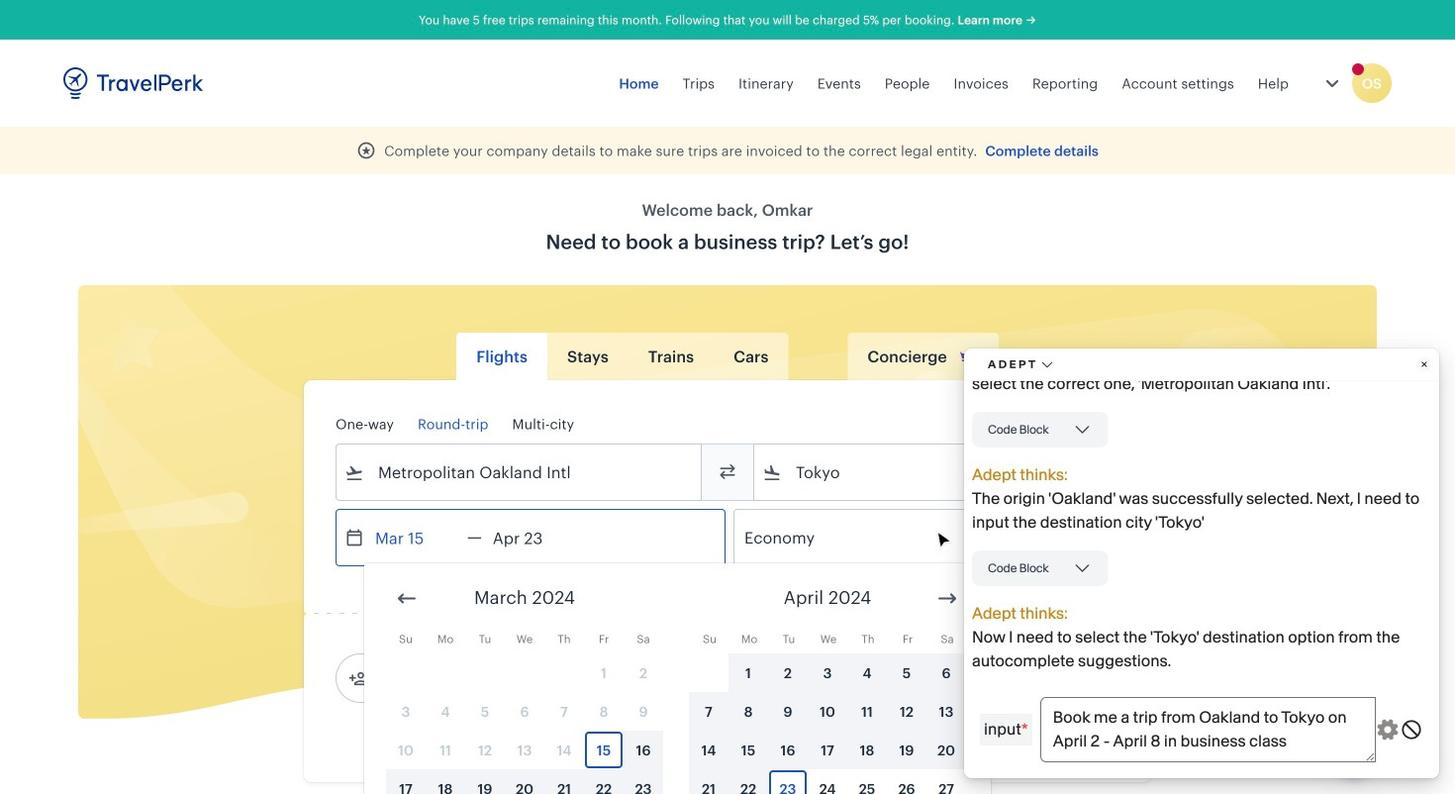 Task type: describe. For each thing, give the bounding box(es) containing it.
To search field
[[782, 457, 1093, 488]]

move backward to switch to the previous month. image
[[395, 587, 419, 611]]

Return text field
[[482, 510, 585, 566]]



Task type: locate. For each thing, give the bounding box(es) containing it.
calendar application
[[364, 564, 1456, 794]]

move forward to switch to the next month. image
[[936, 587, 960, 611]]

Depart text field
[[364, 510, 467, 566]]

From search field
[[364, 457, 675, 488]]



Task type: vqa. For each thing, say whether or not it's contained in the screenshot.
Move Forward To Switch To The Next Month. Icon
yes



